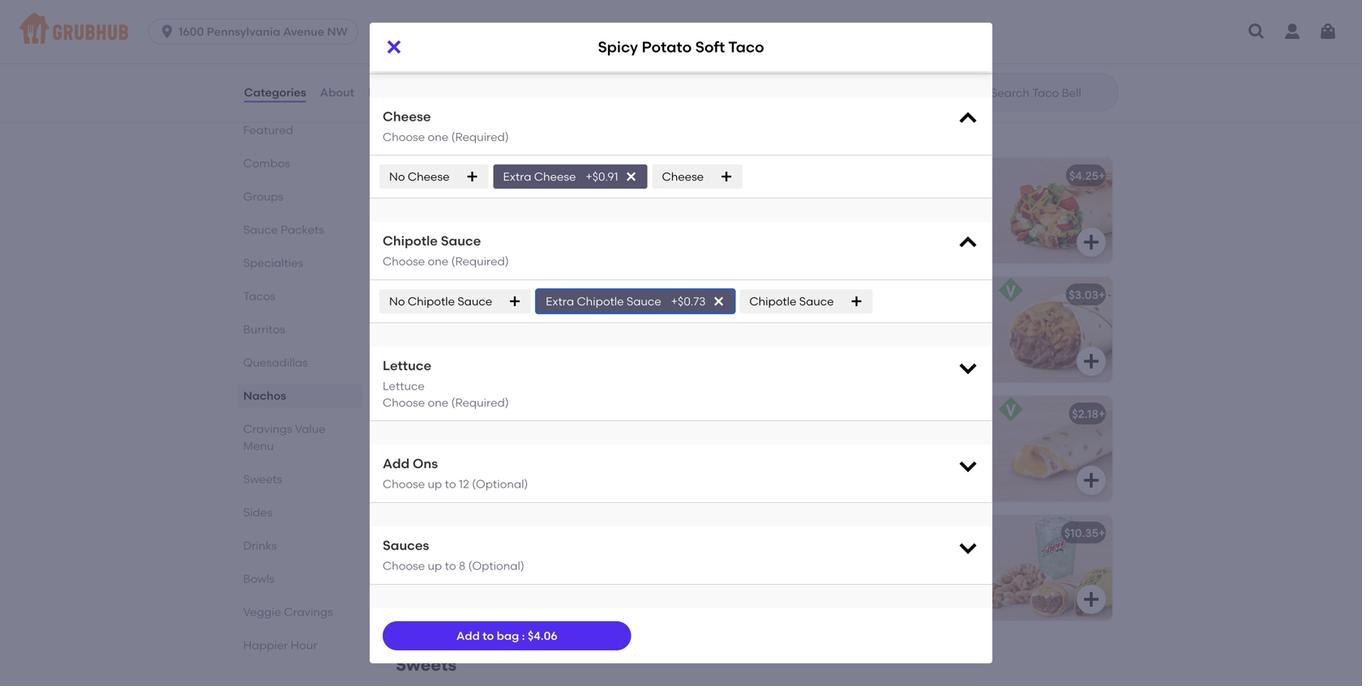Task type: vqa. For each thing, say whether or not it's contained in the screenshot.
filled
yes



Task type: locate. For each thing, give the bounding box(es) containing it.
0 horizontal spatial shredded
[[549, 208, 602, 222]]

0 horizontal spatial seasoned
[[409, 311, 463, 325]]

real down avocado
[[797, 241, 818, 255]]

extra up filled
[[503, 170, 532, 184]]

1 vertical spatial cravings value menu
[[243, 423, 326, 453]]

3 no from the top
[[389, 295, 405, 308]]

0 vertical spatial shredded
[[549, 208, 602, 222]]

2 vertical spatial to
[[483, 630, 494, 643]]

sweets
[[243, 473, 282, 487], [396, 655, 457, 676]]

$3.03 +
[[1069, 288, 1106, 302]]

2 choose from the top
[[383, 255, 425, 269]]

blend,
[[488, 344, 522, 358]]

1 horizontal spatial potato
[[642, 38, 692, 56]]

+$0.91
[[586, 170, 618, 184]]

with
[[844, 14, 867, 28], [452, 31, 475, 45], [514, 192, 537, 206], [409, 566, 432, 580]]

sauce down groups
[[243, 223, 278, 237]]

cravings down nachos at the left of page
[[243, 423, 292, 436]]

1 one from the top
[[428, 130, 449, 144]]

1 no from the top
[[389, 45, 405, 59]]

sauce, down topped
[[409, 47, 445, 61]]

1 a from the top
[[409, 14, 417, 28]]

1 horizontal spatial fiesta
[[533, 328, 566, 341]]

1 vertical spatial nacho
[[409, 328, 446, 341]]

0 horizontal spatial sweets
[[243, 473, 282, 487]]

3 (required) from the top
[[451, 396, 509, 410]]

cheese inside the a portion of crispy tortilla chips topped with warm nacho cheese sauce, refried beans, seasoned beef, ripe tomatoes and cool sour cream.
[[550, 31, 589, 45]]

0 horizontal spatial lettuce,
[[481, 208, 523, 222]]

0 vertical spatial veggie
[[445, 407, 484, 421]]

real down extra cheese
[[526, 208, 547, 222]]

warm up "dipping."
[[919, 14, 950, 28]]

fiesta down sour at left
[[409, 407, 443, 421]]

1 vertical spatial sweets
[[396, 655, 457, 676]]

choose down ons at the bottom left
[[383, 478, 425, 492]]

1 vertical spatial cinnamon
[[896, 566, 954, 580]]

chips and nacho cheese sauce image
[[991, 0, 1113, 86]]

a right inside on the top
[[860, 258, 867, 272]]

a inside nacho chips with a side of warm nacho cheese sauce for dipping.
[[870, 14, 877, 28]]

real inside grilled chicken, fiesta strips, avocado ranch sauce, creamy chipotle sauce, lettuce, tomatoes, and real shredded cheddar cheese wrapped inside a warm flour tortilla.
[[797, 241, 818, 255]]

1 horizontal spatial cravings value menu
[[396, 120, 576, 141]]

flour up potato
[[420, 192, 444, 206]]

to left the bag
[[483, 630, 494, 643]]

includes
[[772, 550, 818, 563]]

one up melt
[[428, 255, 449, 269]]

sauce left "+$0.73" at the top
[[627, 295, 662, 308]]

svg image
[[1247, 22, 1267, 41], [159, 24, 175, 40], [1082, 55, 1101, 74], [957, 107, 980, 130], [466, 170, 479, 183], [720, 170, 733, 183], [957, 232, 980, 255], [850, 295, 863, 308], [1082, 471, 1101, 491], [957, 537, 980, 560]]

0 vertical spatial beefy
[[409, 288, 440, 302]]

lettuce down three
[[383, 358, 432, 374]]

crispy inside a flour tortilla filled with crispy potato bites, lettuce, real shredded cheddar cheese, and creamy chipotle sauce.
[[540, 192, 573, 206]]

cheese inside nacho chips with a side of warm nacho cheese sauce for dipping.
[[810, 31, 850, 45]]

1 vertical spatial spicy
[[409, 169, 439, 183]]

3 one from the top
[[428, 396, 449, 410]]

0 vertical spatial $2.18
[[1072, 407, 1099, 421]]

tortilla. down tomatoes,
[[931, 258, 970, 272]]

crispy up beans,
[[476, 14, 508, 28]]

0 horizontal spatial real
[[526, 208, 547, 222]]

veggie down 'bowls'
[[243, 606, 281, 620]]

cheesy roll up
[[772, 407, 856, 421]]

(required) down "cheese,"
[[451, 255, 509, 269]]

choose inside add ons choose up to 12 (optional)
[[383, 478, 425, 492]]

(required) down the cream
[[451, 396, 509, 410]]

(required) for chipotle
[[451, 255, 509, 269]]

0 vertical spatial flour
[[420, 192, 444, 206]]

0 horizontal spatial extra
[[503, 170, 532, 184]]

2 (required) from the top
[[451, 255, 509, 269]]

sides
[[243, 506, 272, 520]]

1 seasoned from the left
[[409, 311, 463, 325]]

1 vertical spatial up
[[428, 560, 442, 573]]

burrito right rice
[[899, 288, 937, 302]]

warm inside seasoned rice, seasoned beef, nacho cheese sauce, fiesta strips, three cheese blend, reduced fat sour cream wrapped in a warm tortilla.
[[553, 361, 584, 374]]

cheesy left bean
[[772, 288, 813, 302]]

(optional) right 8
[[468, 560, 525, 573]]

1 horizontal spatial flour
[[904, 258, 929, 272]]

sauce
[[852, 31, 886, 45]]

extra up beef,
[[546, 295, 574, 308]]

1 vertical spatial taco
[[507, 169, 535, 183]]

one down sour at left
[[428, 396, 449, 410]]

1 horizontal spatial nacho
[[772, 14, 809, 28]]

beefy inside includes a beefy 5-layer burrito, regular crunchy taco, cinnamon twists, and a large fountain drink.
[[831, 550, 862, 563]]

2 chips from the left
[[812, 14, 841, 28]]

and down "crunchy"
[[810, 583, 832, 596]]

1 vertical spatial $2.18
[[713, 527, 740, 540]]

flour down tomatoes,
[[904, 258, 929, 272]]

spicy up the cream. on the top of the page
[[598, 38, 638, 56]]

cheese left sauce
[[810, 31, 850, 45]]

1 horizontal spatial sauce,
[[820, 225, 856, 239]]

2 up from the top
[[428, 560, 442, 573]]

1 horizontal spatial soft
[[696, 38, 725, 56]]

dipping.
[[906, 31, 951, 45]]

and down corn on the left
[[493, 566, 515, 580]]

with down crispy,
[[409, 566, 432, 580]]

chipotle inside chipotle sauce choose one (required)
[[383, 233, 438, 249]]

bowls
[[243, 573, 275, 586]]

cheddar down tomatoes,
[[876, 241, 923, 255]]

fiesta veggie burrito image
[[628, 396, 749, 502]]

1 vertical spatial potato
[[442, 169, 480, 183]]

add left ons at the bottom left
[[383, 456, 410, 472]]

cheesy left roll
[[772, 407, 813, 421]]

of right side
[[905, 14, 916, 28]]

0 vertical spatial lettuce,
[[481, 208, 523, 222]]

burrito down seasoned rice, seasoned beef, nacho cheese sauce, fiesta strips, three cheese blend, reduced fat sour cream wrapped in a warm tortilla.
[[486, 407, 524, 421]]

1 vertical spatial shredded
[[821, 241, 873, 255]]

+ for spicy potato soft taco
[[736, 169, 742, 183]]

1 vertical spatial cravings
[[243, 423, 292, 436]]

potatoes
[[408, 45, 457, 59], [677, 45, 726, 59]]

cheese left $2.42
[[662, 170, 704, 184]]

0 vertical spatial no
[[389, 45, 405, 59]]

seasoned rice, seasoned beef, nacho cheese sauce, fiesta strips, three cheese blend, reduced fat sour cream wrapped in a warm tortilla.
[[409, 311, 603, 391]]

sauce down bites,
[[441, 233, 481, 249]]

1 vertical spatial lettuce
[[383, 380, 425, 393]]

soft
[[696, 38, 725, 56], [483, 169, 505, 183]]

cheese inside grilled chicken, fiesta strips, avocado ranch sauce, creamy chipotle sauce, lettuce, tomatoes, and real shredded cheddar cheese wrapped inside a warm flour tortilla.
[[926, 241, 965, 255]]

0 vertical spatial add
[[383, 456, 410, 472]]

1 horizontal spatial chips
[[812, 14, 841, 28]]

+ for fiesta veggie burrito
[[736, 407, 742, 421]]

shredded
[[549, 208, 602, 222], [821, 241, 873, 255]]

cheddar down potato
[[409, 225, 456, 239]]

1 horizontal spatial value
[[477, 120, 525, 141]]

chipotle up strips,
[[577, 295, 624, 308]]

0 horizontal spatial soft
[[483, 169, 505, 183]]

choose down potato
[[383, 255, 425, 269]]

flour
[[420, 192, 444, 206], [904, 258, 929, 272]]

1600
[[179, 25, 204, 39]]

a inside the a portion of crispy tortilla chips topped with warm nacho cheese sauce, refried beans, seasoned beef, ripe tomatoes and cool sour cream.
[[409, 14, 417, 28]]

beefy melt burrito
[[409, 288, 508, 302]]

1 horizontal spatial cheddar
[[876, 241, 923, 255]]

tacos
[[243, 290, 276, 303]]

2 vertical spatial one
[[428, 396, 449, 410]]

0 vertical spatial sauce,
[[409, 47, 445, 61]]

one
[[428, 130, 449, 144], [428, 255, 449, 269], [428, 396, 449, 410]]

cheesy bean and rice burrito
[[772, 288, 937, 302]]

(required)
[[451, 130, 509, 144], [451, 255, 509, 269], [451, 396, 509, 410]]

happier hour
[[243, 639, 317, 653]]

0 vertical spatial cheddar
[[409, 225, 456, 239]]

main navigation navigation
[[0, 0, 1363, 63]]

1 of from the left
[[462, 14, 473, 28]]

0 horizontal spatial chipotle
[[409, 241, 454, 255]]

$4.25 + for beefy melt burrito
[[706, 288, 742, 302]]

0 horizontal spatial wrapped
[[478, 361, 527, 374]]

cravings value menu down nachos at the left of page
[[243, 423, 326, 453]]

extra for sauce
[[546, 295, 574, 308]]

wrapped up 'chipotle sauce'
[[772, 258, 822, 272]]

nacho up seasoned
[[512, 31, 547, 45]]

value
[[477, 120, 525, 141], [295, 423, 326, 436]]

one inside lettuce lettuce choose one (required)
[[428, 396, 449, 410]]

no up reviews
[[389, 45, 405, 59]]

strips,
[[892, 192, 925, 206]]

1 horizontal spatial nacho
[[772, 31, 807, 45]]

lettuce,
[[481, 208, 523, 222], [859, 225, 900, 239]]

no for cheese
[[389, 170, 405, 184]]

1 vertical spatial (optional)
[[468, 560, 525, 573]]

choose inside cheese choose one (required)
[[383, 130, 425, 144]]

2 vertical spatial $4.25 +
[[706, 407, 742, 421]]

up inside add ons choose up to 12 (optional)
[[428, 478, 442, 492]]

1 vertical spatial one
[[428, 255, 449, 269]]

1 chips from the left
[[549, 14, 578, 28]]

cheddar
[[409, 225, 456, 239], [876, 241, 923, 255]]

2 vertical spatial no
[[389, 295, 405, 308]]

burrito up rice,
[[470, 288, 508, 302]]

combos
[[243, 157, 290, 170]]

2 of from the left
[[905, 14, 916, 28]]

1 horizontal spatial potatoes
[[677, 45, 726, 59]]

beans,
[[486, 47, 523, 61]]

no down cheese choose one (required)
[[389, 170, 405, 184]]

creamy inside a flour tortilla filled with crispy potato bites, lettuce, real shredded cheddar cheese, and creamy chipotle sauce.
[[528, 225, 570, 239]]

chips inside the a portion of crispy tortilla chips topped with warm nacho cheese sauce, refried beans, seasoned beef, ripe tomatoes and cool sour cream.
[[549, 14, 578, 28]]

creamy
[[898, 208, 940, 222], [528, 225, 570, 239]]

cheese up potato
[[408, 170, 450, 184]]

lettuce, inside a flour tortilla filled with crispy potato bites, lettuce, real shredded cheddar cheese, and creamy chipotle sauce.
[[481, 208, 523, 222]]

chipotle sauce
[[750, 295, 834, 308]]

chipotle ranch grilled chicken burrito image
[[991, 158, 1113, 263]]

+
[[736, 169, 742, 183], [1099, 169, 1106, 183], [736, 288, 742, 302], [1099, 288, 1106, 302], [736, 407, 742, 421], [1099, 407, 1106, 421], [1099, 527, 1106, 540]]

and down avocado
[[772, 241, 794, 255]]

(required) inside chipotle sauce choose one (required)
[[451, 255, 509, 269]]

and left rice
[[848, 288, 870, 302]]

chipotle
[[772, 225, 817, 239], [409, 241, 454, 255]]

cheese up seasoned
[[550, 31, 589, 45]]

1 horizontal spatial taco
[[729, 38, 764, 56]]

sauce, inside the a portion of crispy tortilla chips topped with warm nacho cheese sauce, refried beans, seasoned beef, ripe tomatoes and cool sour cream.
[[409, 47, 445, 61]]

1 (required) from the top
[[451, 130, 509, 144]]

2 horizontal spatial cheese
[[926, 241, 965, 255]]

1 vertical spatial veggie
[[243, 606, 281, 620]]

1600 pennsylvania avenue nw button
[[149, 19, 365, 45]]

tortilla. down sour at left
[[409, 377, 447, 391]]

cravings up the hour at the left bottom
[[284, 606, 333, 620]]

1 lettuce from the top
[[383, 358, 432, 374]]

warm down fat
[[553, 361, 584, 374]]

0 vertical spatial tortilla
[[511, 14, 546, 28]]

1 horizontal spatial spicy
[[598, 38, 638, 56]]

tomatoes
[[433, 64, 486, 77]]

cravings value menu
[[396, 120, 576, 141], [243, 423, 326, 453]]

and right "cheese,"
[[504, 225, 526, 239]]

0 horizontal spatial spicy potato soft taco
[[409, 169, 535, 183]]

value up extra cheese
[[477, 120, 525, 141]]

1 cheesy from the top
[[772, 288, 813, 302]]

cheese choose one (required)
[[383, 109, 509, 144]]

1 vertical spatial add
[[457, 630, 480, 643]]

a up topped
[[409, 14, 417, 28]]

1 vertical spatial a
[[409, 192, 417, 206]]

wrapped inside seasoned rice, seasoned beef, nacho cheese sauce, fiesta strips, three cheese blend, reduced fat sour cream wrapped in a warm tortilla.
[[478, 361, 527, 374]]

sauce, down ranch
[[820, 225, 856, 239]]

refried
[[448, 47, 484, 61]]

a
[[870, 14, 877, 28], [860, 258, 867, 272], [543, 361, 550, 374], [821, 550, 828, 563], [835, 583, 843, 596]]

1 horizontal spatial shredded
[[821, 241, 873, 255]]

$4.25
[[1070, 169, 1099, 183], [706, 288, 736, 302], [706, 407, 736, 421]]

1 horizontal spatial wrapped
[[772, 258, 822, 272]]

1 vertical spatial sauce,
[[859, 208, 895, 222]]

choose inside lettuce lettuce choose one (required)
[[383, 396, 425, 410]]

creamy down extra cheese
[[528, 225, 570, 239]]

seasoned down no chipotle sauce
[[409, 311, 463, 325]]

about
[[320, 85, 354, 99]]

shredded up inside on the top
[[821, 241, 873, 255]]

up left 8
[[428, 560, 442, 573]]

1 horizontal spatial creamy
[[898, 208, 940, 222]]

beef,
[[582, 47, 609, 61]]

0 vertical spatial potato
[[642, 38, 692, 56]]

a up potato
[[409, 192, 417, 206]]

add inside add ons choose up to 12 (optional)
[[383, 456, 410, 472]]

search icon image
[[965, 83, 985, 102]]

potato
[[409, 208, 446, 222]]

sauce up rice,
[[458, 295, 492, 308]]

(optional) inside add ons choose up to 12 (optional)
[[472, 478, 528, 492]]

choose inside chipotle sauce choose one (required)
[[383, 255, 425, 269]]

8
[[459, 560, 466, 573]]

tortilla. inside seasoned rice, seasoned beef, nacho cheese sauce, fiesta strips, three cheese blend, reduced fat sour cream wrapped in a warm tortilla.
[[409, 377, 447, 391]]

choose for add
[[383, 478, 425, 492]]

crispy down extra cheese
[[540, 192, 573, 206]]

a right in at the bottom
[[543, 361, 550, 374]]

menu down nachos at the left of page
[[243, 440, 274, 453]]

0 horizontal spatial nacho
[[409, 328, 446, 341]]

and down beans,
[[489, 64, 510, 77]]

chips up seasoned
[[549, 14, 578, 28]]

$2.18
[[1072, 407, 1099, 421], [713, 527, 740, 540]]

burrito,
[[909, 550, 949, 563]]

layer
[[876, 550, 907, 563]]

chips
[[549, 14, 578, 28], [812, 14, 841, 28]]

cheese left +$0.91
[[534, 170, 576, 184]]

(required) inside lettuce lettuce choose one (required)
[[451, 396, 509, 410]]

lettuce lettuce choose one (required)
[[383, 358, 509, 410]]

to left 12
[[445, 478, 456, 492]]

a inside seasoned rice, seasoned beef, nacho cheese sauce, fiesta strips, three cheese blend, reduced fat sour cream wrapped in a warm tortilla.
[[543, 361, 550, 374]]

to left 8
[[445, 560, 456, 573]]

(optional) right 12
[[472, 478, 528, 492]]

sauce down inside on the top
[[800, 295, 834, 308]]

0 vertical spatial cheesy
[[772, 288, 813, 302]]

add left the bag
[[457, 630, 480, 643]]

2 nacho from the left
[[772, 31, 807, 45]]

1 horizontal spatial sweets
[[396, 655, 457, 676]]

0 horizontal spatial add
[[383, 456, 410, 472]]

cheese
[[383, 109, 431, 124], [408, 170, 450, 184], [534, 170, 576, 184], [662, 170, 704, 184], [449, 328, 490, 341], [443, 344, 485, 358]]

2 no from the top
[[389, 170, 405, 184]]

1 horizontal spatial real
[[797, 241, 818, 255]]

with down extra cheese
[[514, 192, 537, 206]]

sauce, down fiesta
[[859, 208, 895, 222]]

0 horizontal spatial menu
[[243, 440, 274, 453]]

0 horizontal spatial value
[[295, 423, 326, 436]]

veggie
[[445, 407, 484, 421], [243, 606, 281, 620]]

3 choose from the top
[[383, 396, 425, 410]]

tomatoes,
[[903, 225, 959, 239]]

potato right '+$1.22'
[[642, 38, 692, 56]]

chipotle inside grilled chicken, fiesta strips, avocado ranch sauce, creamy chipotle sauce, lettuce, tomatoes, and real shredded cheddar cheese wrapped inside a warm flour tortilla.
[[772, 225, 817, 239]]

warm up rice
[[870, 258, 901, 272]]

one inside chipotle sauce choose one (required)
[[428, 255, 449, 269]]

corn
[[488, 550, 513, 563]]

1 horizontal spatial lettuce,
[[859, 225, 900, 239]]

$4.25 for fiesta veggie burrito
[[706, 407, 736, 421]]

of inside the a portion of crispy tortilla chips topped with warm nacho cheese sauce, refried beans, seasoned beef, ripe tomatoes and cool sour cream.
[[462, 14, 473, 28]]

1 vertical spatial chipotle
[[409, 241, 454, 255]]

cheesy roll up image
[[991, 396, 1113, 502]]

+ for beefy melt burrito
[[736, 288, 742, 302]]

2 one from the top
[[428, 255, 449, 269]]

beefy up "crunchy"
[[831, 550, 862, 563]]

svg image
[[1319, 22, 1338, 41], [384, 37, 404, 57], [639, 46, 652, 59], [742, 46, 755, 59], [719, 55, 738, 74], [625, 170, 638, 183], [1082, 233, 1101, 252], [509, 295, 522, 308], [712, 295, 725, 308], [1082, 352, 1101, 371], [957, 357, 980, 380], [957, 455, 980, 478], [1082, 590, 1101, 610]]

0 vertical spatial fiesta
[[533, 328, 566, 341]]

value down quesadillas
[[295, 423, 326, 436]]

0 horizontal spatial cheddar
[[409, 225, 456, 239]]

2 a from the top
[[409, 192, 417, 206]]

0 vertical spatial wrapped
[[772, 258, 822, 272]]

1 horizontal spatial beefy
[[831, 550, 862, 563]]

nacho left sauce
[[772, 31, 807, 45]]

$4.25 + for fiesta veggie burrito
[[706, 407, 742, 421]]

and inside grilled chicken, fiesta strips, avocado ranch sauce, creamy chipotle sauce, lettuce, tomatoes, and real shredded cheddar cheese wrapped inside a warm flour tortilla.
[[772, 241, 794, 255]]

0 vertical spatial chipotle
[[772, 225, 817, 239]]

chipotle up three
[[408, 295, 455, 308]]

sour
[[409, 361, 434, 374]]

cheesy for cheesy bean and rice burrito
[[772, 288, 813, 302]]

5 choose from the top
[[383, 560, 425, 573]]

nacho
[[512, 31, 547, 45], [772, 31, 807, 45]]

a inside a flour tortilla filled with crispy potato bites, lettuce, real shredded cheddar cheese, and creamy chipotle sauce.
[[409, 192, 417, 206]]

melt
[[443, 288, 467, 302]]

1 vertical spatial wrapped
[[478, 361, 527, 374]]

0 vertical spatial lettuce
[[383, 358, 432, 374]]

burrito for beefy melt burrito
[[470, 288, 508, 302]]

cheesy bean and rice burrito image
[[991, 277, 1113, 383]]

cheese
[[550, 31, 589, 45], [810, 31, 850, 45], [926, 241, 965, 255]]

1 vertical spatial extra
[[546, 295, 574, 308]]

chipotle down avocado
[[772, 225, 817, 239]]

1 up from the top
[[428, 478, 442, 492]]

cinnamon
[[435, 566, 490, 580]]

fiesta
[[533, 328, 566, 341], [409, 407, 443, 421]]

with up refried
[[452, 31, 475, 45]]

chipotle left bean
[[750, 295, 797, 308]]

5-
[[865, 550, 876, 563]]

1 vertical spatial no
[[389, 170, 405, 184]]

+ for cheesy bean and rice burrito
[[1099, 288, 1106, 302]]

warm up beans,
[[478, 31, 509, 45]]

tortilla inside the a portion of crispy tortilla chips topped with warm nacho cheese sauce, refried beans, seasoned beef, ripe tomatoes and cool sour cream.
[[511, 14, 546, 28]]

a down "crunchy"
[[835, 583, 843, 596]]

choose for chipotle
[[383, 255, 425, 269]]

1 vertical spatial (required)
[[451, 255, 509, 269]]

bag
[[497, 630, 519, 643]]

in
[[530, 361, 540, 374]]

spicy up potato
[[409, 169, 439, 183]]

0 horizontal spatial veggie
[[243, 606, 281, 620]]

to inside sauces choose up to 8 (optional)
[[445, 560, 456, 573]]

cinnamon
[[409, 527, 467, 540], [896, 566, 954, 580]]

fiesta inside seasoned rice, seasoned beef, nacho cheese sauce, fiesta strips, three cheese blend, reduced fat sour cream wrapped in a warm tortilla.
[[533, 328, 566, 341]]

with inside the a portion of crispy tortilla chips topped with warm nacho cheese sauce, refried beans, seasoned beef, ripe tomatoes and cool sour cream.
[[452, 31, 475, 45]]

seasoned up sauce, on the left top
[[496, 311, 550, 325]]

0 vertical spatial real
[[526, 208, 547, 222]]

cheddar inside grilled chicken, fiesta strips, avocado ranch sauce, creamy chipotle sauce, lettuce, tomatoes, and real shredded cheddar cheese wrapped inside a warm flour tortilla.
[[876, 241, 923, 255]]

cheesy
[[772, 288, 813, 302], [772, 407, 813, 421]]

nacho inside the a portion of crispy tortilla chips topped with warm nacho cheese sauce, refried beans, seasoned beef, ripe tomatoes and cool sour cream.
[[512, 31, 547, 45]]

and inside crispy, puffed corn twists sprinkled with cinnamon and sugar.
[[493, 566, 515, 580]]

lettuce, down filled
[[481, 208, 523, 222]]

add ons choose up to 12 (optional)
[[383, 456, 528, 492]]

extra for choose
[[503, 170, 532, 184]]

of right portion
[[462, 14, 473, 28]]

tortilla up beans,
[[511, 14, 546, 28]]

1 horizontal spatial cheese
[[810, 31, 850, 45]]

no left melt
[[389, 295, 405, 308]]

creamy inside grilled chicken, fiesta strips, avocado ranch sauce, creamy chipotle sauce, lettuce, tomatoes, and real shredded cheddar cheese wrapped inside a warm flour tortilla.
[[898, 208, 940, 222]]

cheese down reviews
[[383, 109, 431, 124]]

inside
[[825, 258, 857, 272]]

1 vertical spatial creamy
[[528, 225, 570, 239]]

grilled
[[772, 192, 808, 206]]

a flour tortilla filled with crispy potato bites, lettuce, real shredded cheddar cheese, and creamy chipotle sauce.
[[409, 192, 602, 255]]

2 vertical spatial cravings
[[284, 606, 333, 620]]

1 nacho from the left
[[512, 31, 547, 45]]

potato
[[642, 38, 692, 56], [442, 169, 480, 183]]

wrapped inside grilled chicken, fiesta strips, avocado ranch sauce, creamy chipotle sauce, lettuce, tomatoes, and real shredded cheddar cheese wrapped inside a warm flour tortilla.
[[772, 258, 822, 272]]

0 vertical spatial sweets
[[243, 473, 282, 487]]

2 cheesy from the top
[[772, 407, 813, 421]]

1 horizontal spatial spicy potato soft taco
[[598, 38, 764, 56]]

(required) up filled
[[451, 130, 509, 144]]

4 choose from the top
[[383, 478, 425, 492]]

value inside cravings value menu
[[295, 423, 326, 436]]

cravings
[[396, 120, 473, 141], [243, 423, 292, 436], [284, 606, 333, 620]]

includes a beefy 5-layer burrito, regular crunchy taco, cinnamon twists, and a large fountain drink.
[[772, 550, 959, 596]]

beefy melt burrito image
[[628, 277, 749, 383]]

1 vertical spatial cheesy
[[772, 407, 813, 421]]

cinnamon up crispy,
[[409, 527, 467, 540]]

menu
[[529, 120, 576, 141], [243, 440, 274, 453]]

0 horizontal spatial of
[[462, 14, 473, 28]]

one up no cheese
[[428, 130, 449, 144]]

1 choose from the top
[[383, 130, 425, 144]]

1 vertical spatial tortilla.
[[409, 377, 447, 391]]

a
[[409, 14, 417, 28], [409, 192, 417, 206]]



Task type: describe. For each thing, give the bounding box(es) containing it.
$2.18 for $2.18 +
[[1072, 407, 1099, 421]]

cheese inside cheese choose one (required)
[[383, 109, 431, 124]]

hour
[[291, 639, 317, 653]]

cream.
[[566, 64, 605, 77]]

packets
[[281, 223, 324, 237]]

warm inside grilled chicken, fiesta strips, avocado ranch sauce, creamy chipotle sauce, lettuce, tomatoes, and real shredded cheddar cheese wrapped inside a warm flour tortilla.
[[870, 258, 901, 272]]

topped
[[409, 31, 449, 45]]

2 potatoes from the left
[[677, 45, 726, 59]]

flour inside grilled chicken, fiesta strips, avocado ranch sauce, creamy chipotle sauce, lettuce, tomatoes, and real shredded cheddar cheese wrapped inside a warm flour tortilla.
[[904, 258, 929, 272]]

2 seasoned from the left
[[496, 311, 550, 325]]

and inside the a portion of crispy tortilla chips topped with warm nacho cheese sauce, refried beans, seasoned beef, ripe tomatoes and cool sour cream.
[[489, 64, 510, 77]]

cravings inside cravings value menu
[[243, 423, 292, 436]]

1 vertical spatial spicy potato soft taco
[[409, 169, 535, 183]]

a for a portion of crispy tortilla chips topped with warm nacho cheese sauce, refried beans, seasoned beef, ripe tomatoes and cool sour cream.
[[409, 14, 417, 28]]

sauce.
[[456, 241, 492, 255]]

tortilla inside a flour tortilla filled with crispy potato bites, lettuce, real shredded cheddar cheese, and creamy chipotle sauce.
[[447, 192, 483, 206]]

classic combo image
[[991, 516, 1113, 621]]

avocado
[[772, 208, 821, 222]]

+$1.22
[[601, 45, 633, 59]]

nacho inside nacho chips with a side of warm nacho cheese sauce for dipping.
[[772, 31, 807, 45]]

cool
[[513, 64, 537, 77]]

:
[[522, 630, 525, 643]]

2 vertical spatial sauce,
[[820, 225, 856, 239]]

pennsylvania
[[207, 25, 280, 39]]

ripe
[[409, 64, 430, 77]]

burritos
[[243, 323, 285, 337]]

nacho inside seasoned rice, seasoned beef, nacho cheese sauce, fiesta strips, three cheese blend, reduced fat sour cream wrapped in a warm tortilla.
[[409, 328, 446, 341]]

ranch
[[824, 208, 856, 222]]

12
[[459, 478, 469, 492]]

nacho inside nacho chips with a side of warm nacho cheese sauce for dipping.
[[772, 14, 809, 28]]

add for add ons
[[383, 456, 410, 472]]

of inside nacho chips with a side of warm nacho cheese sauce for dipping.
[[905, 14, 916, 28]]

spicy potato soft taco image
[[628, 158, 749, 263]]

lettuce, inside grilled chicken, fiesta strips, avocado ranch sauce, creamy chipotle sauce, lettuce, tomatoes, and real shredded cheddar cheese wrapped inside a warm flour tortilla.
[[859, 225, 900, 239]]

cinnamon twists image
[[628, 516, 749, 621]]

rice
[[872, 288, 897, 302]]

real inside a flour tortilla filled with crispy potato bites, lettuce, real shredded cheddar cheese, and creamy chipotle sauce.
[[526, 208, 547, 222]]

one for lettuce
[[428, 396, 449, 410]]

portion
[[420, 14, 459, 28]]

sprinkled
[[549, 550, 599, 563]]

0 vertical spatial value
[[477, 120, 525, 141]]

a for a flour tortilla filled with crispy potato bites, lettuce, real shredded cheddar cheese, and creamy chipotle sauce.
[[409, 192, 417, 206]]

nacho chips with a side of warm nacho cheese sauce for dipping. button
[[762, 0, 1113, 86]]

+ for cheesy roll up
[[1099, 407, 1106, 421]]

reduced
[[524, 344, 574, 358]]

Search Taco Bell search field
[[990, 85, 1114, 101]]

classic
[[772, 527, 813, 540]]

$2.18 for $2.18
[[713, 527, 740, 540]]

about button
[[319, 63, 355, 122]]

extra cheese
[[503, 170, 576, 184]]

twists
[[515, 550, 546, 563]]

$4.25 for beefy melt burrito
[[706, 288, 736, 302]]

1 potatoes from the left
[[408, 45, 457, 59]]

one for chipotle
[[428, 255, 449, 269]]

warm inside nacho chips with a side of warm nacho cheese sauce for dipping.
[[919, 14, 950, 28]]

rice,
[[466, 311, 493, 325]]

grilled chicken, fiesta strips, avocado ranch sauce, creamy chipotle sauce, lettuce, tomatoes, and real shredded cheddar cheese wrapped inside a warm flour tortilla.
[[772, 192, 970, 272]]

up inside sauces choose up to 8 (optional)
[[428, 560, 442, 573]]

groups
[[243, 190, 284, 204]]

sugar.
[[518, 566, 551, 580]]

0 vertical spatial cravings
[[396, 120, 473, 141]]

categories button
[[243, 63, 307, 122]]

+$0.73
[[671, 295, 706, 308]]

sour
[[540, 64, 563, 77]]

shredded inside grilled chicken, fiesta strips, avocado ranch sauce, creamy chipotle sauce, lettuce, tomatoes, and real shredded cheddar cheese wrapped inside a warm flour tortilla.
[[821, 241, 873, 255]]

taco,
[[864, 566, 893, 580]]

filled
[[485, 192, 512, 206]]

1600 pennsylvania avenue nw
[[179, 25, 348, 39]]

$2.42
[[707, 169, 736, 183]]

0 horizontal spatial cravings value menu
[[243, 423, 326, 453]]

0 horizontal spatial potato
[[442, 169, 480, 183]]

tortilla. inside grilled chicken, fiesta strips, avocado ranch sauce, creamy chipotle sauce, lettuce, tomatoes, and real shredded cheddar cheese wrapped inside a warm flour tortilla.
[[931, 258, 970, 272]]

drinks
[[243, 539, 277, 553]]

with inside nacho chips with a side of warm nacho cheese sauce for dipping.
[[844, 14, 867, 28]]

0 horizontal spatial spicy
[[409, 169, 439, 183]]

$2.18 +
[[1072, 407, 1106, 421]]

0 vertical spatial cravings value menu
[[396, 120, 576, 141]]

1 vertical spatial soft
[[483, 169, 505, 183]]

with inside a flour tortilla filled with crispy potato bites, lettuce, real shredded cheddar cheese, and creamy chipotle sauce.
[[514, 192, 537, 206]]

0 horizontal spatial taco
[[507, 169, 535, 183]]

sauce inside chipotle sauce choose one (required)
[[441, 233, 481, 249]]

2 horizontal spatial sauce,
[[859, 208, 895, 222]]

drink.
[[929, 583, 959, 596]]

svg image inside 1600 pennsylvania avenue nw button
[[159, 24, 175, 40]]

seasoned
[[526, 47, 579, 61]]

warm inside the a portion of crispy tortilla chips topped with warm nacho cheese sauce, refried beans, seasoned beef, ripe tomatoes and cool sour cream.
[[478, 31, 509, 45]]

no cheese
[[389, 170, 450, 184]]

$10.35
[[1065, 527, 1099, 540]]

regular
[[772, 566, 812, 580]]

a up "crunchy"
[[821, 550, 828, 563]]

fiesta
[[859, 192, 890, 206]]

nw
[[327, 25, 348, 39]]

(required) inside cheese choose one (required)
[[451, 130, 509, 144]]

with inside crispy, puffed corn twists sprinkled with cinnamon and sugar.
[[409, 566, 432, 580]]

cream
[[436, 361, 475, 374]]

1 horizontal spatial veggie
[[445, 407, 484, 421]]

a portion of crispy tortilla chips topped with warm nacho cheese sauce, refried beans, seasoned beef, ripe tomatoes and cool sour cream. button
[[399, 0, 749, 86]]

burrito for fiesta veggie burrito
[[486, 407, 524, 421]]

0 vertical spatial taco
[[729, 38, 764, 56]]

no for chipotle sauce
[[389, 295, 405, 308]]

up
[[839, 407, 856, 421]]

and inside includes a beefy 5-layer burrito, regular crunchy taco, cinnamon twists, and a large fountain drink.
[[810, 583, 832, 596]]

+ for classic combo
[[1099, 527, 1106, 540]]

0 horizontal spatial beefy
[[409, 288, 440, 302]]

one inside cheese choose one (required)
[[428, 130, 449, 144]]

nachos bellgrande® image
[[628, 0, 749, 86]]

0 vertical spatial $4.25
[[1070, 169, 1099, 183]]

classic combo
[[772, 527, 857, 540]]

0 horizontal spatial cinnamon
[[409, 527, 467, 540]]

svg image inside main navigation navigation
[[1319, 22, 1338, 41]]

happier
[[243, 639, 288, 653]]

nachos
[[243, 389, 286, 403]]

for
[[888, 31, 903, 45]]

cheese,
[[459, 225, 501, 239]]

1 vertical spatial fiesta
[[409, 407, 443, 421]]

cheesy for cheesy roll up
[[772, 407, 813, 421]]

cheddar inside a flour tortilla filled with crispy potato bites, lettuce, real shredded cheddar cheese, and creamy chipotle sauce.
[[409, 225, 456, 239]]

add for add to bag
[[457, 630, 480, 643]]

chips inside nacho chips with a side of warm nacho cheese sauce for dipping.
[[812, 14, 841, 28]]

a portion of crispy tortilla chips topped with warm nacho cheese sauce, refried beans, seasoned beef, ripe tomatoes and cool sour cream.
[[409, 14, 609, 77]]

cheese down rice,
[[449, 328, 490, 341]]

1 vertical spatial menu
[[243, 440, 274, 453]]

shredded inside a flour tortilla filled with crispy potato bites, lettuce, real shredded cheddar cheese, and creamy chipotle sauce.
[[549, 208, 602, 222]]

sauce packets
[[243, 223, 324, 237]]

featured
[[243, 123, 293, 137]]

three
[[409, 344, 440, 358]]

add to bag : $4.06
[[457, 630, 558, 643]]

crispy, puffed corn twists sprinkled with cinnamon and sugar.
[[409, 550, 599, 580]]

specialties
[[243, 256, 303, 270]]

choose for lettuce
[[383, 396, 425, 410]]

$2.42 +
[[707, 169, 742, 183]]

avenue
[[283, 25, 324, 39]]

$10.35 +
[[1065, 527, 1106, 540]]

bites,
[[449, 208, 479, 222]]

to inside add ons choose up to 12 (optional)
[[445, 478, 456, 492]]

cinnamon inside includes a beefy 5-layer burrito, regular crunchy taco, cinnamon twists, and a large fountain drink.
[[896, 566, 954, 580]]

veggie cravings
[[243, 606, 333, 620]]

extra chipotle sauce
[[546, 295, 662, 308]]

chipotle inside a flour tortilla filled with crispy potato bites, lettuce, real shredded cheddar cheese, and creamy chipotle sauce.
[[409, 241, 454, 255]]

chipotle sauce choose one (required)
[[383, 233, 509, 269]]

0 vertical spatial $4.25 +
[[1070, 169, 1106, 183]]

and inside a flour tortilla filled with crispy potato bites, lettuce, real shredded cheddar cheese, and creamy chipotle sauce.
[[504, 225, 526, 239]]

crunchy
[[814, 566, 861, 580]]

a inside grilled chicken, fiesta strips, avocado ranch sauce, creamy chipotle sauce, lettuce, tomatoes, and real shredded cheddar cheese wrapped inside a warm flour tortilla.
[[860, 258, 867, 272]]

categories
[[244, 85, 306, 99]]

large
[[845, 583, 877, 596]]

choose inside sauces choose up to 8 (optional)
[[383, 560, 425, 573]]

beef,
[[553, 311, 580, 325]]

2 lettuce from the top
[[383, 380, 425, 393]]

$4.06
[[528, 630, 558, 643]]

flour inside a flour tortilla filled with crispy potato bites, lettuce, real shredded cheddar cheese, and creamy chipotle sauce.
[[420, 192, 444, 206]]

cheese up the cream
[[443, 344, 485, 358]]

crispy inside the a portion of crispy tortilla chips topped with warm nacho cheese sauce, refried beans, seasoned beef, ripe tomatoes and cool sour cream.
[[476, 14, 508, 28]]

sauces choose up to 8 (optional)
[[383, 538, 525, 573]]

twists,
[[772, 583, 808, 596]]

reviews button
[[367, 63, 414, 122]]

(required) for lettuce
[[451, 396, 509, 410]]

sauce,
[[493, 328, 531, 341]]

crispy,
[[409, 550, 446, 563]]

0 vertical spatial menu
[[529, 120, 576, 141]]

(optional) inside sauces choose up to 8 (optional)
[[468, 560, 525, 573]]



